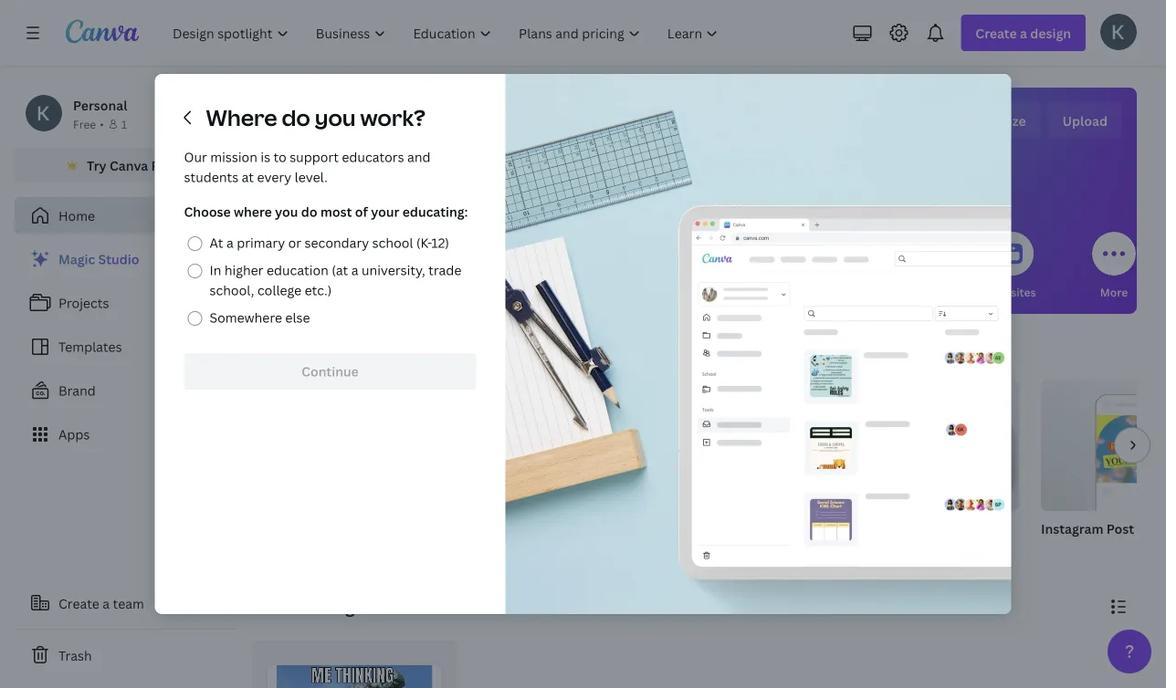 Task type: describe. For each thing, give the bounding box(es) containing it.
of
[[355, 203, 368, 221]]

presentations
[[566, 285, 640, 300]]

apps link
[[15, 416, 237, 453]]

apps
[[58, 426, 90, 443]]

videos button
[[785, 219, 829, 314]]

support
[[290, 148, 339, 166]]

is
[[261, 148, 270, 166]]

try...
[[400, 343, 436, 365]]

personal
[[73, 96, 127, 114]]

education
[[267, 262, 329, 279]]

try canva pro button
[[15, 148, 237, 183]]

canva
[[110, 157, 148, 174]]

want
[[336, 343, 376, 365]]

somewhere
[[210, 309, 282, 327]]

media
[[706, 285, 739, 300]]

design
[[692, 109, 785, 148]]

at a primary or secondary school (k-12)
[[210, 234, 449, 252]]

free
[[73, 116, 96, 132]]

will
[[579, 109, 626, 148]]

try
[[87, 157, 107, 174]]

recent designs
[[252, 596, 373, 618]]

1 vertical spatial do
[[301, 203, 317, 221]]

school
[[372, 234, 413, 252]]

group for video
[[844, 380, 1019, 511]]

at
[[210, 234, 223, 252]]

educators
[[342, 148, 404, 166]]

projects
[[58, 295, 109, 312]]

(k-
[[416, 234, 431, 252]]

list containing magic studio
[[15, 241, 237, 453]]

instagram post (square) group
[[1041, 380, 1166, 561]]

else
[[285, 309, 310, 327]]

templates link
[[15, 329, 237, 365]]

video
[[844, 520, 880, 537]]

or
[[288, 234, 301, 252]]

you inside button
[[296, 285, 316, 300]]

trash link
[[15, 638, 237, 674]]

presentation (16:9)
[[647, 520, 765, 537]]

instagram post (squa
[[1041, 520, 1166, 537]]

top level navigation element
[[161, 15, 734, 51]]

what
[[495, 109, 573, 148]]

for you
[[276, 285, 316, 300]]

0 vertical spatial do
[[282, 103, 310, 132]]

whiteboard
[[449, 520, 523, 537]]

more button
[[1092, 219, 1136, 314]]

create
[[58, 595, 99, 612]]

and
[[407, 148, 431, 166]]

trash
[[58, 647, 92, 664]]

•
[[100, 116, 104, 132]]

1
[[121, 116, 127, 132]]

mission
[[210, 148, 257, 166]]

secondary
[[305, 234, 369, 252]]

social media
[[671, 285, 739, 300]]

studio
[[98, 251, 139, 268]]

new
[[195, 253, 218, 265]]

group for instagram post (squa
[[1041, 380, 1166, 511]]

university,
[[362, 262, 425, 279]]

templates
[[58, 338, 122, 356]]

presentations button
[[566, 219, 640, 314]]

presentation (16:9) group
[[647, 380, 822, 561]]

12)
[[431, 234, 449, 252]]

somewhere else
[[210, 309, 310, 327]]

you for design
[[631, 109, 686, 148]]

what will you design today?
[[495, 109, 894, 148]]

your
[[371, 203, 400, 221]]



Task type: vqa. For each thing, say whether or not it's contained in the screenshot.
Where do you work?
yes



Task type: locate. For each thing, give the bounding box(es) containing it.
0 horizontal spatial a
[[103, 595, 110, 612]]

group
[[252, 380, 427, 511], [449, 380, 625, 511], [647, 380, 822, 511], [844, 380, 1019, 511], [1041, 380, 1166, 511]]

college
[[257, 282, 302, 299]]

1 horizontal spatial to
[[379, 343, 397, 365]]

school,
[[210, 282, 254, 299]]

to inside 'our mission is to support educators and students at every level.'
[[274, 148, 287, 166]]

in higher education (at a university, trade school, college etc.)
[[210, 262, 462, 299]]

create a team
[[58, 595, 144, 612]]

a inside button
[[103, 595, 110, 612]]

most
[[320, 203, 352, 221]]

magic
[[58, 251, 95, 268]]

presentation
[[647, 520, 727, 537]]

a
[[226, 234, 234, 252], [351, 262, 359, 279], [103, 595, 110, 612]]

higher
[[225, 262, 264, 279]]

0 horizontal spatial to
[[274, 148, 287, 166]]

option group
[[184, 229, 476, 332]]

team
[[113, 595, 144, 612]]

at
[[242, 169, 254, 186]]

to for want
[[379, 343, 397, 365]]

in
[[210, 262, 221, 279]]

choose where you do most of your educating:
[[184, 203, 468, 221]]

work?
[[360, 103, 426, 132]]

a for primary
[[226, 234, 234, 252]]

for you button
[[274, 219, 318, 314]]

you for work?
[[315, 103, 356, 132]]

for
[[276, 285, 293, 300]]

to for is
[[274, 148, 287, 166]]

videos
[[789, 285, 825, 300]]

you might want to try...
[[252, 343, 436, 365]]

students
[[184, 169, 239, 186]]

magic studio
[[58, 251, 139, 268]]

group for presentation (16:9)
[[647, 380, 822, 511]]

websites button
[[988, 219, 1036, 314]]

a right at
[[226, 234, 234, 252]]

to left try...
[[379, 343, 397, 365]]

a right '(at'
[[351, 262, 359, 279]]

every
[[257, 169, 292, 186]]

to right is
[[274, 148, 287, 166]]

brand link
[[15, 373, 237, 409]]

4 group from the left
[[844, 380, 1019, 511]]

you
[[252, 343, 282, 365]]

do
[[282, 103, 310, 132], [301, 203, 317, 221]]

websites
[[988, 285, 1036, 300]]

designs
[[312, 596, 373, 618]]

you up the support
[[315, 103, 356, 132]]

video group
[[844, 380, 1019, 561]]

pro
[[151, 157, 173, 174]]

1 vertical spatial a
[[351, 262, 359, 279]]

0 vertical spatial to
[[274, 148, 287, 166]]

try canva pro
[[87, 157, 173, 174]]

level.
[[295, 169, 328, 186]]

1 vertical spatial to
[[379, 343, 397, 365]]

do left most
[[301, 203, 317, 221]]

etc.)
[[305, 282, 332, 299]]

trade
[[428, 262, 462, 279]]

you right will
[[631, 109, 686, 148]]

whiteboards
[[466, 285, 535, 300]]

whiteboards button
[[466, 219, 535, 314]]

you up "or"
[[275, 203, 298, 221]]

where do you work?
[[206, 103, 426, 132]]

(16:9)
[[730, 520, 765, 537]]

whiteboard group
[[449, 380, 625, 561]]

2 group from the left
[[449, 380, 625, 511]]

more
[[1100, 285, 1128, 300]]

instagram
[[1041, 520, 1104, 537]]

a for team
[[103, 595, 110, 612]]

option group containing at a primary or secondary school (k-12)
[[184, 229, 476, 332]]

where
[[206, 103, 277, 132]]

3 group from the left
[[647, 380, 822, 511]]

5 group from the left
[[1041, 380, 1166, 511]]

1 horizontal spatial a
[[226, 234, 234, 252]]

create a team button
[[15, 585, 237, 622]]

home
[[58, 207, 95, 224]]

a inside in higher education (at a university, trade school, college etc.)
[[351, 262, 359, 279]]

continue
[[302, 363, 359, 380]]

today?
[[791, 109, 894, 148]]

recent
[[252, 596, 308, 618]]

educating:
[[403, 203, 468, 221]]

choose
[[184, 203, 231, 221]]

free •
[[73, 116, 104, 132]]

projects link
[[15, 285, 237, 321]]

do up the support
[[282, 103, 310, 132]]

brand
[[58, 382, 96, 400]]

home link
[[15, 197, 237, 234]]

primary
[[237, 234, 285, 252]]

None search field
[[421, 170, 969, 206]]

you for do
[[275, 203, 298, 221]]

our
[[184, 148, 207, 166]]

social
[[671, 285, 703, 300]]

(squa
[[1137, 520, 1166, 537]]

list
[[15, 241, 237, 453]]

2 vertical spatial a
[[103, 595, 110, 612]]

a left team
[[103, 595, 110, 612]]

1 group from the left
[[252, 380, 427, 511]]

where
[[234, 203, 272, 221]]

(at
[[332, 262, 348, 279]]

0 vertical spatial a
[[226, 234, 234, 252]]

group for whiteboard
[[449, 380, 625, 511]]

post
[[1107, 520, 1134, 537]]

you right for on the left top
[[296, 285, 316, 300]]

our mission is to support educators and students at every level.
[[184, 148, 431, 186]]

continue button
[[184, 353, 476, 390]]

2 horizontal spatial a
[[351, 262, 359, 279]]



